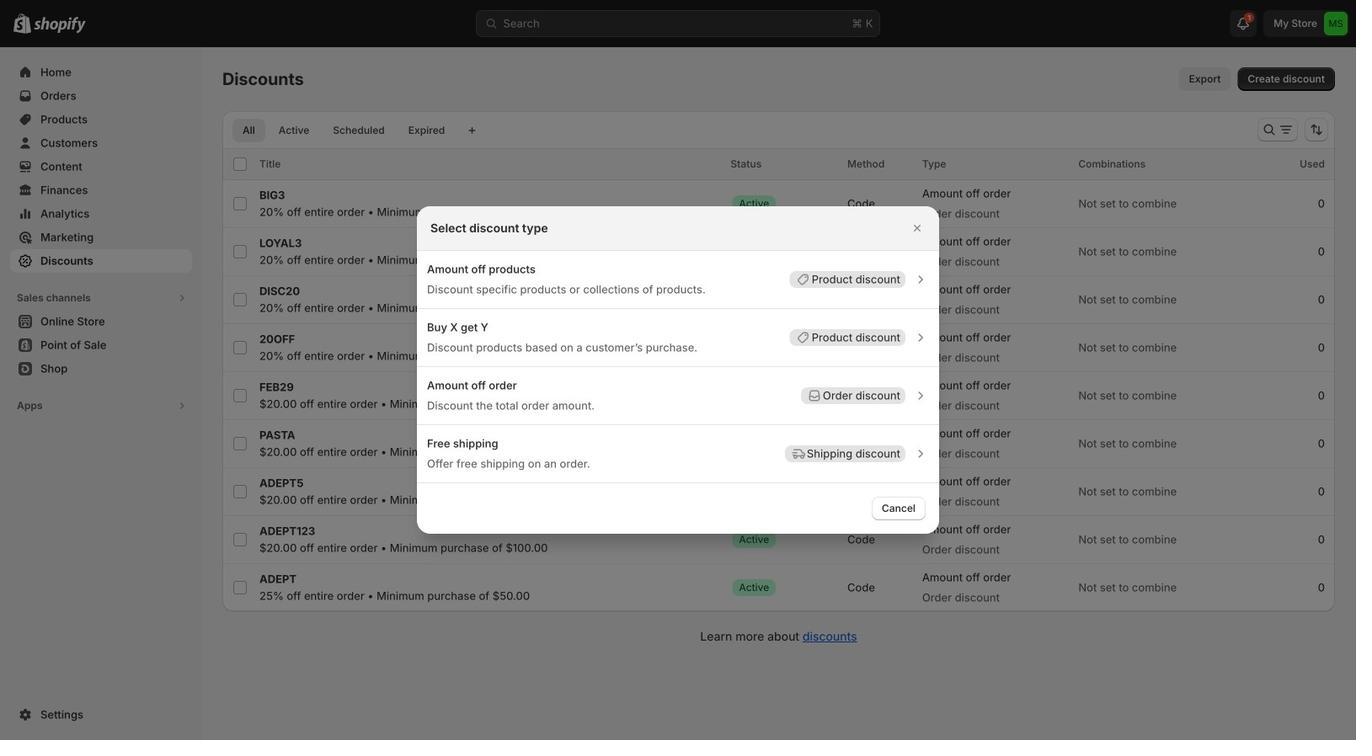 Task type: vqa. For each thing, say whether or not it's contained in the screenshot.
"tab list"
yes



Task type: locate. For each thing, give the bounding box(es) containing it.
tab list
[[229, 118, 459, 142]]

dialog
[[0, 206, 1357, 534]]

shopify image
[[34, 17, 86, 33]]



